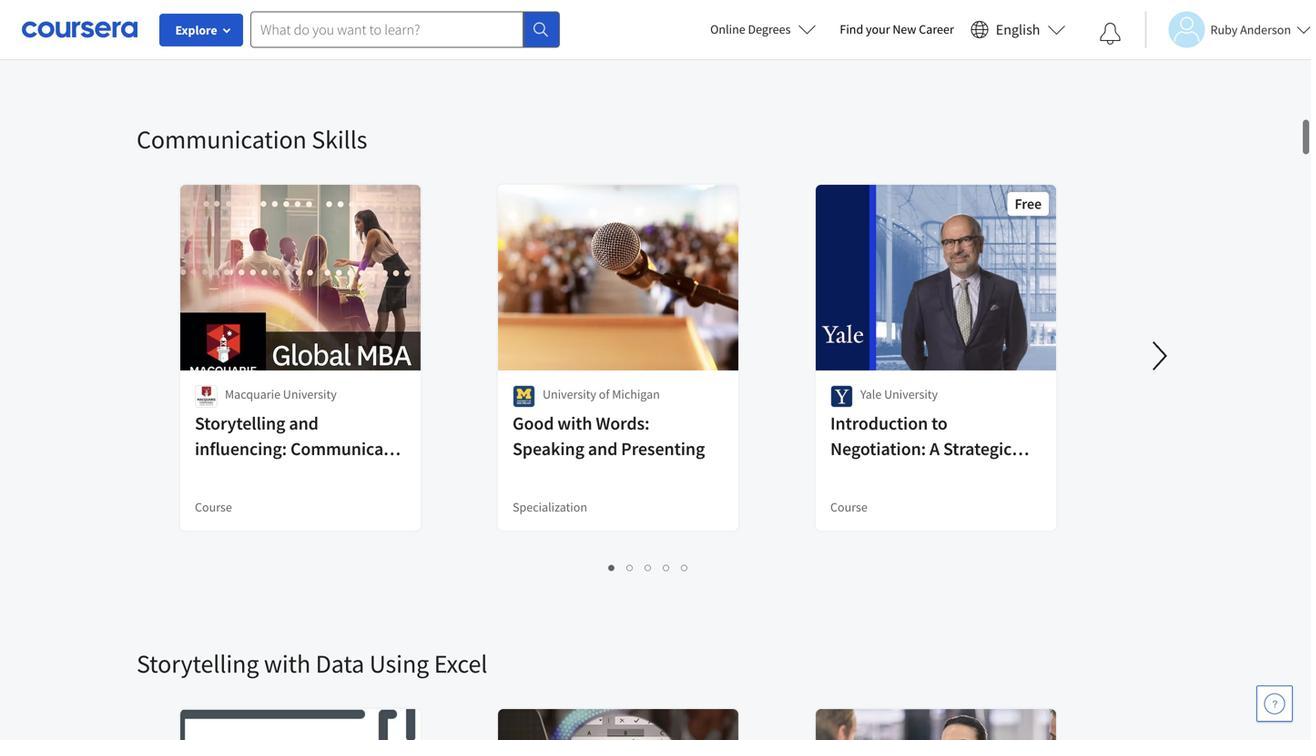 Task type: describe. For each thing, give the bounding box(es) containing it.
university of michigan
[[543, 386, 660, 403]]

macquarie
[[225, 386, 281, 403]]

storytelling for storytelling with data using excel
[[137, 648, 259, 680]]

explore
[[175, 22, 217, 38]]

your
[[866, 21, 890, 37]]

yale university
[[861, 386, 938, 403]]

with inside storytelling and influencing: communicate with impact
[[195, 463, 230, 486]]

free
[[1015, 195, 1042, 213]]

storytelling with data using excel
[[137, 648, 488, 680]]

list inside communication skills carousel element
[[182, 557, 1116, 577]]

yale
[[861, 386, 882, 403]]

influencing:
[[195, 438, 287, 460]]

and inside storytelling and influencing: communicate with impact
[[289, 412, 319, 435]]

storytelling and influencing: communicate with impact
[[195, 412, 399, 486]]

speaking
[[513, 438, 585, 460]]

english button
[[964, 0, 1073, 59]]

good with words: speaking and presenting
[[513, 412, 705, 460]]

online
[[711, 21, 746, 37]]

university for yale university
[[885, 386, 938, 403]]

2
[[627, 558, 634, 576]]

communication skills carousel element
[[137, 68, 1312, 593]]

4
[[664, 558, 671, 576]]

ruby anderson
[[1211, 21, 1292, 38]]

words:
[[596, 412, 650, 435]]

with for good
[[558, 412, 593, 435]]

find your new career link
[[831, 18, 964, 41]]

yale university image
[[831, 385, 853, 408]]

skills
[[312, 123, 367, 155]]

english
[[996, 20, 1041, 39]]

communication
[[137, 123, 307, 155]]

storytelling with data using excel carousel element
[[137, 593, 1312, 741]]

2 university from the left
[[543, 386, 597, 403]]

3
[[645, 558, 653, 576]]

5
[[682, 558, 689, 576]]

using
[[370, 648, 429, 680]]

find your new career
[[840, 21, 954, 37]]

3 button
[[640, 557, 658, 577]]

1 list from the top
[[182, 32, 1116, 52]]

explore button
[[159, 14, 243, 46]]

data
[[316, 648, 365, 680]]



Task type: vqa. For each thing, say whether or not it's contained in the screenshot.
Coursera image
yes



Task type: locate. For each thing, give the bounding box(es) containing it.
help center image
[[1264, 693, 1286, 715]]

5 button
[[676, 557, 695, 577]]

with
[[558, 412, 593, 435], [195, 463, 230, 486], [264, 648, 311, 680]]

0 horizontal spatial and
[[289, 412, 319, 435]]

What do you want to learn? text field
[[250, 11, 524, 48]]

coursera image
[[22, 15, 138, 44]]

michigan
[[612, 386, 660, 403]]

with up speaking
[[558, 412, 593, 435]]

1 course from the left
[[195, 499, 232, 516]]

course
[[195, 499, 232, 516], [831, 499, 868, 516]]

communicate
[[291, 438, 399, 460]]

list containing 1
[[182, 557, 1116, 577]]

1 vertical spatial and
[[588, 438, 618, 460]]

storytelling inside storytelling and influencing: communicate with impact
[[195, 412, 286, 435]]

0 vertical spatial with
[[558, 412, 593, 435]]

university left of
[[543, 386, 597, 403]]

and down macquarie university
[[289, 412, 319, 435]]

course for yale
[[831, 499, 868, 516]]

next slide image
[[1139, 334, 1182, 378]]

4 button
[[658, 557, 676, 577]]

0 vertical spatial and
[[289, 412, 319, 435]]

1 horizontal spatial course
[[831, 499, 868, 516]]

course for macquarie
[[195, 499, 232, 516]]

excel to mysql: analytic techniques for business specialization by duke university, image
[[816, 710, 1058, 741]]

storytelling for storytelling and influencing: communicate with impact
[[195, 412, 286, 435]]

excel
[[434, 648, 488, 680]]

online degrees
[[711, 21, 791, 37]]

1 vertical spatial list
[[182, 557, 1116, 577]]

3 university from the left
[[885, 386, 938, 403]]

and inside good with words: speaking and presenting
[[588, 438, 618, 460]]

and down words:
[[588, 438, 618, 460]]

2 horizontal spatial university
[[885, 386, 938, 403]]

1 horizontal spatial university
[[543, 386, 597, 403]]

degrees
[[748, 21, 791, 37]]

0 vertical spatial storytelling
[[195, 412, 286, 435]]

presenting
[[621, 438, 705, 460]]

storytelling
[[195, 412, 286, 435], [137, 648, 259, 680]]

2 course from the left
[[831, 499, 868, 516]]

show notifications image
[[1100, 23, 1122, 45]]

university up storytelling and influencing: communicate with impact
[[283, 386, 337, 403]]

1 vertical spatial storytelling
[[137, 648, 259, 680]]

university right yale
[[885, 386, 938, 403]]

with inside good with words: speaking and presenting
[[558, 412, 593, 435]]

2 vertical spatial with
[[264, 648, 311, 680]]

with for storytelling
[[264, 648, 311, 680]]

impact
[[233, 463, 287, 486]]

university for macquarie university
[[283, 386, 337, 403]]

specialization
[[513, 499, 588, 516]]

share data through the art of visualization course by google, image
[[180, 710, 422, 741]]

0 horizontal spatial with
[[195, 463, 230, 486]]

1 university from the left
[[283, 386, 337, 403]]

list
[[182, 32, 1116, 52], [182, 557, 1116, 577]]

0 horizontal spatial university
[[283, 386, 337, 403]]

ruby anderson button
[[1145, 11, 1312, 48]]

None search field
[[250, 11, 560, 48]]

1 horizontal spatial and
[[588, 438, 618, 460]]

of
[[599, 386, 610, 403]]

online degrees button
[[696, 9, 831, 49]]

macquarie university
[[225, 386, 337, 403]]

1 horizontal spatial with
[[264, 648, 311, 680]]

2 list from the top
[[182, 557, 1116, 577]]

2 button
[[622, 557, 640, 577]]

new
[[893, 21, 917, 37]]

2 horizontal spatial with
[[558, 412, 593, 435]]

0 vertical spatial list
[[182, 32, 1116, 52]]

good
[[513, 412, 554, 435]]

university
[[283, 386, 337, 403], [543, 386, 597, 403], [885, 386, 938, 403]]

0 horizontal spatial course
[[195, 499, 232, 516]]

find
[[840, 21, 864, 37]]

communication skills
[[137, 123, 367, 155]]

career
[[919, 21, 954, 37]]

with down the influencing:
[[195, 463, 230, 486]]

ruby
[[1211, 21, 1238, 38]]

and
[[289, 412, 319, 435], [588, 438, 618, 460]]

anderson
[[1241, 21, 1292, 38]]

macquarie university image
[[195, 385, 218, 408]]

1
[[609, 558, 616, 576]]

university of michigan image
[[513, 385, 536, 408]]

excel skills for business: essentials course by macquarie university, image
[[498, 710, 740, 741]]

1 vertical spatial with
[[195, 463, 230, 486]]

1 button
[[603, 557, 622, 577]]

with left "data"
[[264, 648, 311, 680]]



